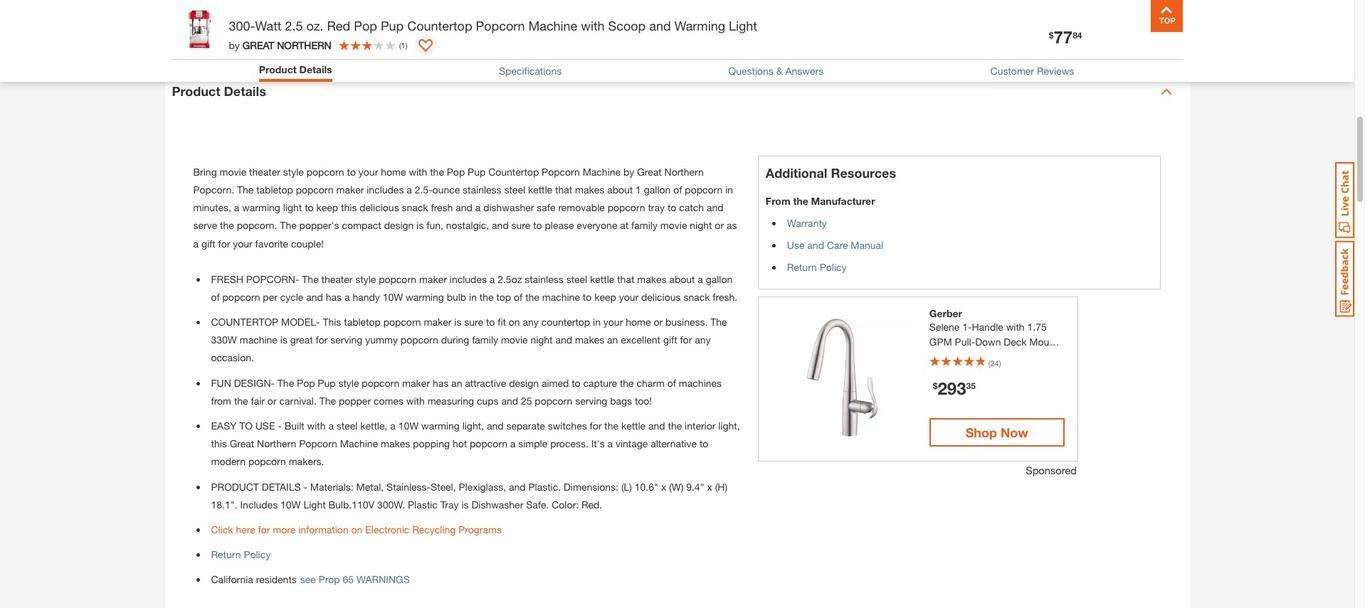 Task type: locate. For each thing, give the bounding box(es) containing it.
0 vertical spatial includes
[[367, 184, 404, 196]]

see prop 65 warnings button
[[300, 567, 410, 593]]

customer reviews button
[[990, 65, 1074, 77], [990, 65, 1074, 77]]

includes inside the fresh popcorn- the theater style popcorn maker includes a 2.5oz stainless steel kettle that makes about a gallon of popcorn per cycle and has a handy 10w warming bulb in the top of the machine to keep your delicious snack fresh.
[[450, 273, 487, 285]]

that inside bring movie theater style popcorn to your home with the pop pup countertop popcorn machine by great northern popcorn. the tabletop popcorn maker includes a 2.5-ounce stainless steel kettle that makes about 1 gallon of popcorn in minutes, a warming light to keep this delicious snack fresh and a dishwasher safe removable popcorn tray to catch and serve the popcorn. the popper's compact design is fun, nostalgic, and sure to please everyone at family movie night or as a gift for your favorite couple!
[[555, 184, 572, 196]]

with right built
[[307, 420, 326, 432]]

and right catch
[[707, 202, 723, 214]]

1 vertical spatial by
[[623, 166, 634, 178]]

design up 25 on the left bottom of the page
[[509, 377, 539, 389]]

0 vertical spatial family
[[631, 219, 658, 232]]

to inside the easy to use - built with a steel kettle, a 10w warming light, and separate switches for the kettle and the interior light, this great northern popcorn machine makes popping hot popcorn a simple process. it's a vintage alternative to modern popcorn makers.
[[700, 438, 708, 450]]

0 horizontal spatial $
[[933, 381, 938, 391]]

keep inside bring movie theater style popcorn to your home with the pop pup countertop popcorn machine by great northern popcorn. the tabletop popcorn maker includes a 2.5-ounce stainless steel kettle that makes about 1 gallon of popcorn in minutes, a warming light to keep this delicious snack fresh and a dishwasher safe removable popcorn tray to catch and serve the popcorn. the popper's compact design is fun, nostalgic, and sure to please everyone at family movie night or as a gift for your favorite couple!
[[316, 202, 338, 214]]

of inside fun design- the pop pup style popcorn maker has an attractive design aimed to capture the charm of machines from the fair or carnival. the popper comes with measuring cups and 25 popcorn serving bags too!
[[667, 377, 676, 389]]

1 vertical spatial night
[[531, 334, 553, 346]]

this down easy
[[211, 438, 227, 450]]

keep
[[316, 202, 338, 214], [594, 291, 616, 303]]

or left as
[[715, 219, 724, 232]]

includes up bulb
[[450, 273, 487, 285]]

has inside fun design- the pop pup style popcorn maker has an attractive design aimed to capture the charm of machines from the fair or carnival. the popper comes with measuring cups and 25 popcorn serving bags too!
[[433, 377, 449, 389]]

bring
[[193, 166, 217, 178]]

fresh
[[211, 273, 243, 285]]

design left fun,
[[384, 219, 414, 232]]

1 vertical spatial northern
[[257, 438, 296, 450]]

) for ( 24 )
[[999, 359, 1001, 368]]

the right from
[[793, 195, 808, 207]]

light,
[[462, 420, 484, 432], [718, 420, 740, 432]]

this inside bring movie theater style popcorn to your home with the pop pup countertop popcorn machine by great northern popcorn. the tabletop popcorn maker includes a 2.5-ounce stainless steel kettle that makes about 1 gallon of popcorn in minutes, a warming light to keep this delicious snack fresh and a dishwasher safe removable popcorn tray to catch and serve the popcorn. the popper's compact design is fun, nostalgic, and sure to please everyone at family movie night or as a gift for your favorite couple!
[[341, 202, 357, 214]]

steel
[[504, 184, 525, 196], [566, 273, 587, 285], [337, 420, 358, 432]]

2 vertical spatial or
[[268, 395, 277, 407]]

0 vertical spatial keep
[[316, 202, 338, 214]]

2 vertical spatial movie
[[501, 334, 528, 346]]

serving down capture
[[575, 395, 607, 407]]

1 horizontal spatial gallon
[[706, 273, 733, 285]]

and inside the fresh popcorn- the theater style popcorn maker includes a 2.5oz stainless steel kettle that makes about a gallon of popcorn per cycle and has a handy 10w warming bulb in the top of the machine to keep your delicious snack fresh.
[[306, 291, 323, 303]]

0 horizontal spatial (
[[399, 40, 401, 49]]

excellent
[[621, 334, 660, 346]]

) down down
[[999, 359, 1001, 368]]

0 vertical spatial theater
[[249, 166, 280, 178]]

1 vertical spatial steel
[[566, 273, 587, 285]]

0 horizontal spatial great
[[230, 438, 254, 450]]

0 vertical spatial details
[[299, 63, 332, 75]]

delicious inside bring movie theater style popcorn to your home with the pop pup countertop popcorn machine by great northern popcorn. the tabletop popcorn maker includes a 2.5-ounce stainless steel kettle that makes about 1 gallon of popcorn in minutes, a warming light to keep this delicious snack fresh and a dishwasher safe removable popcorn tray to catch and serve the popcorn. the popper's compact design is fun, nostalgic, and sure to please everyone at family movie night or as a gift for your favorite couple!
[[360, 202, 399, 214]]

modern
[[211, 456, 246, 468]]

pup inside fun design- the pop pup style popcorn maker has an attractive design aimed to capture the charm of machines from the fair or carnival. the popper comes with measuring cups and 25 popcorn serving bags too!
[[318, 377, 336, 389]]

tray
[[440, 499, 459, 511]]

and
[[649, 18, 671, 33], [456, 202, 473, 214], [707, 202, 723, 214], [492, 219, 509, 232], [807, 239, 824, 251], [306, 291, 323, 303], [555, 334, 572, 346], [501, 395, 518, 407], [487, 420, 504, 432], [648, 420, 665, 432], [509, 481, 526, 493]]

information
[[298, 524, 349, 536]]

click here for more information on electronic recycling programs link
[[211, 524, 502, 536]]

to right aimed
[[572, 377, 581, 389]]

home
[[381, 166, 406, 178], [626, 316, 651, 328]]

kettle inside the fresh popcorn- the theater style popcorn maker includes a 2.5oz stainless steel kettle that makes about a gallon of popcorn per cycle and has a handy 10w warming bulb in the top of the machine to keep your delicious snack fresh.
[[590, 273, 614, 285]]

pop up ounce
[[447, 166, 465, 178]]

delicious up business.
[[641, 291, 681, 303]]

1 vertical spatial -
[[303, 481, 307, 493]]

any
[[523, 316, 539, 328], [695, 334, 711, 346]]

2 vertical spatial warming
[[421, 420, 460, 432]]

and right scoop at the left top of the page
[[649, 18, 671, 33]]

1 vertical spatial home
[[626, 316, 651, 328]]

1 horizontal spatial return policy link
[[787, 261, 847, 273]]

by inside bring movie theater style popcorn to your home with the pop pup countertop popcorn machine by great northern popcorn. the tabletop popcorn maker includes a 2.5-ounce stainless steel kettle that makes about 1 gallon of popcorn in minutes, a warming light to keep this delicious snack fresh and a dishwasher safe removable popcorn tray to catch and serve the popcorn. the popper's compact design is fun, nostalgic, and sure to please everyone at family movie night or as a gift for your favorite couple!
[[623, 166, 634, 178]]

popping
[[413, 438, 450, 450]]

0 vertical spatial stainless
[[463, 184, 501, 196]]

0 horizontal spatial machine
[[340, 438, 378, 450]]

0 horizontal spatial design
[[384, 219, 414, 232]]

$ inside $ 293 35
[[933, 381, 938, 391]]

2 vertical spatial kettle
[[621, 420, 646, 432]]

0 vertical spatial (
[[399, 40, 401, 49]]

0 vertical spatial on
[[509, 316, 520, 328]]

1 vertical spatial pup
[[468, 166, 486, 178]]

1 horizontal spatial an
[[607, 334, 618, 346]]

and inside fun design- the pop pup style popcorn maker has an attractive design aimed to capture the charm of machines from the fair or carnival. the popper comes with measuring cups and 25 popcorn serving bags too!
[[501, 395, 518, 407]]

10w down details
[[280, 499, 301, 511]]

1 horizontal spatial design
[[509, 377, 539, 389]]

popcorn up "light"
[[296, 184, 334, 196]]

and down dishwasher
[[492, 219, 509, 232]]

- inside the easy to use - built with a steel kettle, a 10w warming light, and separate switches for the kettle and the interior light, this great northern popcorn machine makes popping hot popcorn a simple process. it's a vintage alternative to modern popcorn makers.
[[278, 420, 282, 432]]

handy
[[353, 291, 380, 303]]

stainless-
[[387, 481, 431, 493]]

light
[[283, 202, 302, 214]]

and up dishwasher
[[509, 481, 526, 493]]

return
[[1038, 31, 1068, 43], [787, 261, 817, 273], [211, 549, 241, 561]]

makes inside the easy to use - built with a steel kettle, a 10w warming light, and separate switches for the kettle and the interior light, this great northern popcorn machine makes popping hot popcorn a simple process. it's a vintage alternative to modern popcorn makers.
[[381, 438, 410, 450]]

25
[[521, 395, 532, 407]]

1 vertical spatial gift
[[663, 334, 677, 346]]

top
[[496, 291, 511, 303]]

popcorn inside the easy to use - built with a steel kettle, a 10w warming light, and separate switches for the kettle and the interior light, this great northern popcorn machine makes popping hot popcorn a simple process. it's a vintage alternative to modern popcorn makers.
[[299, 438, 337, 450]]

an
[[607, 334, 618, 346], [451, 377, 462, 389]]

0 horizontal spatial details
[[224, 83, 266, 99]]

1 horizontal spatial serving
[[575, 395, 607, 407]]

and down the countertop
[[555, 334, 572, 346]]

style inside bring movie theater style popcorn to your home with the pop pup countertop popcorn machine by great northern popcorn. the tabletop popcorn maker includes a 2.5-ounce stainless steel kettle that makes about 1 gallon of popcorn in minutes, a warming light to keep this delicious snack fresh and a dishwasher safe removable popcorn tray to catch and serve the popcorn. the popper's compact design is fun, nostalgic, and sure to please everyone at family movie night or as a gift for your favorite couple!
[[283, 166, 304, 178]]

for up fresh
[[218, 237, 230, 249]]

the down fresh.
[[710, 316, 727, 328]]

details down great
[[224, 83, 266, 99]]

of up catch
[[673, 184, 682, 196]]

includes inside bring movie theater style popcorn to your home with the pop pup countertop popcorn machine by great northern popcorn. the tabletop popcorn maker includes a 2.5-ounce stainless steel kettle that makes about 1 gallon of popcorn in minutes, a warming light to keep this delicious snack fresh and a dishwasher safe removable popcorn tray to catch and serve the popcorn. the popper's compact design is fun, nostalgic, and sure to please everyone at family movie night or as a gift for your favorite couple!
[[367, 184, 404, 196]]

1 horizontal spatial steel
[[504, 184, 525, 196]]

( for 1
[[399, 40, 401, 49]]

0 horizontal spatial northern
[[257, 438, 296, 450]]

family inside bring movie theater style popcorn to your home with the pop pup countertop popcorn machine by great northern popcorn. the tabletop popcorn maker includes a 2.5-ounce stainless steel kettle that makes about 1 gallon of popcorn in minutes, a warming light to keep this delicious snack fresh and a dishwasher safe removable popcorn tray to catch and serve the popcorn. the popper's compact design is fun, nostalgic, and sure to please everyone at family movie night or as a gift for your favorite couple!
[[631, 219, 658, 232]]

stainless right 2.5oz
[[525, 273, 564, 285]]

1 vertical spatial (
[[988, 359, 990, 368]]

and up alternative
[[648, 420, 665, 432]]

light down materials: on the bottom of the page
[[304, 499, 326, 511]]

$
[[1049, 30, 1054, 40], [933, 381, 938, 391]]

0 vertical spatial popcorn
[[476, 18, 525, 33]]

light right warming
[[729, 18, 757, 33]]

northern inside bring movie theater style popcorn to your home with the pop pup countertop popcorn machine by great northern popcorn. the tabletop popcorn maker includes a 2.5-ounce stainless steel kettle that makes about 1 gallon of popcorn in minutes, a warming light to keep this delicious snack fresh and a dishwasher safe removable popcorn tray to catch and serve the popcorn. the popper's compact design is fun, nostalgic, and sure to please everyone at family movie night or as a gift for your favorite couple!
[[664, 166, 704, 178]]

0 vertical spatial northern
[[664, 166, 704, 178]]

prep
[[929, 351, 950, 363]]

the right popcorn.
[[237, 184, 254, 196]]

serve
[[193, 219, 217, 232]]

an up the measuring
[[451, 377, 462, 389]]

return policy down here
[[211, 549, 271, 561]]

gift inside bring movie theater style popcorn to your home with the pop pup countertop popcorn machine by great northern popcorn. the tabletop popcorn maker includes a 2.5-ounce stainless steel kettle that makes about 1 gallon of popcorn in minutes, a warming light to keep this delicious snack fresh and a dishwasher safe removable popcorn tray to catch and serve the popcorn. the popper's compact design is fun, nostalgic, and sure to please everyone at family movie night or as a gift for your favorite couple!
[[201, 237, 215, 249]]

1 horizontal spatial )
[[999, 359, 1001, 368]]

family down fit
[[472, 334, 498, 346]]

use
[[255, 420, 275, 432]]

design-
[[234, 377, 275, 389]]

0 horizontal spatial keep
[[316, 202, 338, 214]]

to inside the fresh popcorn- the theater style popcorn maker includes a 2.5oz stainless steel kettle that makes about a gallon of popcorn per cycle and has a handy 10w warming bulb in the top of the machine to keep your delicious snack fresh.
[[583, 291, 592, 303]]

1 horizontal spatial machine
[[529, 18, 577, 33]]

the inside the fresh popcorn- the theater style popcorn maker includes a 2.5oz stainless steel kettle that makes about a gallon of popcorn per cycle and has a handy 10w warming bulb in the top of the machine to keep your delicious snack fresh.
[[302, 273, 319, 285]]

1 vertical spatial serving
[[575, 395, 607, 407]]

for inside the easy to use - built with a steel kettle, a 10w warming light, and separate switches for the kettle and the interior light, this great northern popcorn machine makes popping hot popcorn a simple process. it's a vintage alternative to modern popcorn makers.
[[590, 420, 602, 432]]

of down fresh
[[211, 291, 220, 303]]

theater up handy
[[321, 273, 353, 285]]

warnings
[[357, 574, 410, 586]]

0 horizontal spatial theater
[[249, 166, 280, 178]]

family right at
[[631, 219, 658, 232]]

1 horizontal spatial movie
[[501, 334, 528, 346]]

to left fit
[[486, 316, 495, 328]]

2 horizontal spatial kettle
[[621, 420, 646, 432]]

this
[[341, 202, 357, 214], [211, 438, 227, 450]]

an inside countertop model- this tabletop popcorn maker is sure to fit on any countertop in your home or business. the 330w machine is great for serving yummy popcorn during family movie night and makes an excellent gift for any occasion.
[[607, 334, 618, 346]]

northern down the use
[[257, 438, 296, 450]]

1 horizontal spatial policy
[[820, 261, 847, 273]]

kettle,
[[360, 420, 387, 432]]

popcorn
[[307, 166, 344, 178], [296, 184, 334, 196], [685, 184, 723, 196], [608, 202, 645, 214], [379, 273, 416, 285], [222, 291, 260, 303], [383, 316, 421, 328], [401, 334, 438, 346], [362, 377, 399, 389], [535, 395, 572, 407], [470, 438, 507, 450], [248, 456, 286, 468]]

0 horizontal spatial has
[[326, 291, 342, 303]]

a left simple
[[510, 438, 516, 450]]

1 horizontal spatial -
[[303, 481, 307, 493]]

warming up popcorn.
[[242, 202, 280, 214]]

that down at
[[617, 273, 634, 285]]

red.
[[581, 499, 602, 511]]

tabletop inside bring movie theater style popcorn to your home with the pop pup countertop popcorn machine by great northern popcorn. the tabletop popcorn maker includes a 2.5-ounce stainless steel kettle that makes about 1 gallon of popcorn in minutes, a warming light to keep this delicious snack fresh and a dishwasher safe removable popcorn tray to catch and serve the popcorn. the popper's compact design is fun, nostalgic, and sure to please everyone at family movie night or as a gift for your favorite couple!
[[256, 184, 293, 196]]

with up deck
[[1006, 321, 1025, 333]]

is left fun,
[[417, 219, 424, 232]]

0 horizontal spatial includes
[[367, 184, 404, 196]]

1 vertical spatial countertop
[[488, 166, 539, 178]]

1 vertical spatial an
[[451, 377, 462, 389]]

84
[[1073, 30, 1082, 40]]

gpm
[[929, 336, 952, 348]]

makes up business.
[[637, 273, 667, 285]]

countertop up dishwasher
[[488, 166, 539, 178]]

kettle up vintage
[[621, 420, 646, 432]]

$ for 293
[[933, 381, 938, 391]]

about up at
[[607, 184, 633, 196]]

makes inside countertop model- this tabletop popcorn maker is sure to fit on any countertop in your home or business. the 330w machine is great for serving yummy popcorn during family movie night and makes an excellent gift for any occasion.
[[575, 334, 604, 346]]

for right great
[[316, 334, 328, 346]]

1 horizontal spatial return
[[787, 261, 817, 273]]

1 vertical spatial includes
[[450, 273, 487, 285]]

to inside fun design- the pop pup style popcorn maker has an attractive design aimed to capture the charm of machines from the fair or carnival. the popper comes with measuring cups and 25 popcorn serving bags too!
[[572, 377, 581, 389]]

with inside bring movie theater style popcorn to your home with the pop pup countertop popcorn machine by great northern popcorn. the tabletop popcorn maker includes a 2.5-ounce stainless steel kettle that makes about 1 gallon of popcorn in minutes, a warming light to keep this delicious snack fresh and a dishwasher safe removable popcorn tray to catch and serve the popcorn. the popper's compact design is fun, nostalgic, and sure to please everyone at family movie night or as a gift for your favorite couple!
[[409, 166, 427, 178]]

1 horizontal spatial tabletop
[[344, 316, 381, 328]]

countertop
[[407, 18, 472, 33], [488, 166, 539, 178]]

the right the serve
[[220, 219, 234, 232]]

at
[[620, 219, 629, 232]]

care
[[827, 239, 848, 251]]

300-watt 2.5 oz. red pop pup countertop popcorn machine with scoop and warming light
[[229, 18, 757, 33]]

a
[[407, 184, 412, 196], [234, 202, 239, 214], [475, 202, 481, 214], [193, 237, 199, 249], [490, 273, 495, 285], [698, 273, 703, 285], [344, 291, 350, 303], [328, 420, 334, 432], [390, 420, 396, 432], [510, 438, 516, 450], [607, 438, 613, 450]]

top button
[[1151, 0, 1183, 32]]

1 vertical spatial keep
[[594, 291, 616, 303]]

return for right return policy link
[[787, 261, 817, 273]]

0 vertical spatial style
[[283, 166, 304, 178]]

return down the click
[[211, 549, 241, 561]]

this up compact
[[341, 202, 357, 214]]

$ inside $ 77 84
[[1049, 30, 1054, 40]]

0 horizontal spatial pup
[[318, 377, 336, 389]]

snack inside bring movie theater style popcorn to your home with the pop pup countertop popcorn machine by great northern popcorn. the tabletop popcorn maker includes a 2.5-ounce stainless steel kettle that makes about 1 gallon of popcorn in minutes, a warming light to keep this delicious snack fresh and a dishwasher safe removable popcorn tray to catch and serve the popcorn. the popper's compact design is fun, nostalgic, and sure to please everyone at family movie night or as a gift for your favorite couple!
[[402, 202, 428, 214]]

return policy link down use and care manual link
[[787, 261, 847, 273]]

sure
[[511, 219, 530, 232], [464, 316, 483, 328]]

home inside countertop model- this tabletop popcorn maker is sure to fit on any countertop in your home or business. the 330w machine is great for serving yummy popcorn during family movie night and makes an excellent gift for any occasion.
[[626, 316, 651, 328]]

caret image
[[1160, 86, 1172, 97]]

1 vertical spatial return policy
[[211, 549, 271, 561]]

10w inside the fresh popcorn- the theater style popcorn maker includes a 2.5oz stainless steel kettle that makes about a gallon of popcorn per cycle and has a handy 10w warming bulb in the top of the machine to keep your delicious snack fresh.
[[383, 291, 403, 303]]

2 light, from the left
[[718, 420, 740, 432]]

0 horizontal spatial return
[[211, 549, 241, 561]]

0 horizontal spatial x
[[661, 481, 666, 493]]

resources
[[831, 165, 896, 181]]

1 vertical spatial gallon
[[706, 273, 733, 285]]

0 vertical spatial tabletop
[[256, 184, 293, 196]]

( for 24
[[988, 359, 990, 368]]

on inside countertop model- this tabletop popcorn maker is sure to fit on any countertop in your home or business. the 330w machine is great for serving yummy popcorn during family movie night and makes an excellent gift for any occasion.
[[509, 316, 520, 328]]

2 vertical spatial return
[[211, 549, 241, 561]]

1 horizontal spatial that
[[617, 273, 634, 285]]

and down cups in the bottom left of the page
[[487, 420, 504, 432]]

of
[[673, 184, 682, 196], [211, 291, 220, 303], [514, 291, 523, 303], [667, 377, 676, 389]]

2 horizontal spatial steel
[[566, 273, 587, 285]]

your inside the fresh popcorn- the theater style popcorn maker includes a 2.5oz stainless steel kettle that makes about a gallon of popcorn per cycle and has a handy 10w warming bulb in the top of the machine to keep your delicious snack fresh.
[[619, 291, 639, 303]]

with inside gerber selene 1-handle with 1.75 gpm pull-down deck mount prep faucet in stainless steel
[[1006, 321, 1025, 333]]

warming
[[242, 202, 280, 214], [406, 291, 444, 303], [421, 420, 460, 432]]

return for the bottom return policy link
[[211, 549, 241, 561]]

maker up during at left
[[424, 316, 452, 328]]

in right bulb
[[469, 291, 477, 303]]

design inside bring movie theater style popcorn to your home with the pop pup countertop popcorn machine by great northern popcorn. the tabletop popcorn maker includes a 2.5-ounce stainless steel kettle that makes about 1 gallon of popcorn in minutes, a warming light to keep this delicious snack fresh and a dishwasher safe removable popcorn tray to catch and serve the popcorn. the popper's compact design is fun, nostalgic, and sure to please everyone at family movie night or as a gift for your favorite couple!
[[384, 219, 414, 232]]

fresh
[[431, 202, 453, 214]]

0 horizontal spatial light,
[[462, 420, 484, 432]]

light inside product details - materials: metal, stainless-steel, plexiglass, and plastic. dimensions: (l) 10.6" x (w) 9.4" x (h) 18.1". includes 10w light bulb.110v 300w. plastic tray is dishwasher safe. color: red.
[[304, 499, 326, 511]]

delicious
[[360, 202, 399, 214], [641, 291, 681, 303]]

0 horizontal spatial home
[[381, 166, 406, 178]]

1 horizontal spatial delicious
[[641, 291, 681, 303]]

plastic.
[[528, 481, 561, 493]]

style inside the fresh popcorn- the theater style popcorn maker includes a 2.5oz stainless steel kettle that makes about a gallon of popcorn per cycle and has a handy 10w warming bulb in the top of the machine to keep your delicious snack fresh.
[[355, 273, 376, 285]]

night down the countertop
[[531, 334, 553, 346]]

1 horizontal spatial home
[[626, 316, 651, 328]]

easy
[[211, 420, 236, 432]]

occasion.
[[211, 352, 254, 364]]

1 horizontal spatial countertop
[[488, 166, 539, 178]]

simple
[[518, 438, 548, 450]]

catch
[[679, 202, 704, 214]]

1 vertical spatial this
[[211, 438, 227, 450]]

movie down fit
[[501, 334, 528, 346]]

warming inside the fresh popcorn- the theater style popcorn maker includes a 2.5oz stainless steel kettle that makes about a gallon of popcorn per cycle and has a handy 10w warming bulb in the top of the machine to keep your delicious snack fresh.
[[406, 291, 444, 303]]

warming inside bring movie theater style popcorn to your home with the pop pup countertop popcorn machine by great northern popcorn. the tabletop popcorn maker includes a 2.5-ounce stainless steel kettle that makes about 1 gallon of popcorn in minutes, a warming light to keep this delicious snack fresh and a dishwasher safe removable popcorn tray to catch and serve the popcorn. the popper's compact design is fun, nostalgic, and sure to please everyone at family movie night or as a gift for your favorite couple!
[[242, 202, 280, 214]]

1 horizontal spatial family
[[631, 219, 658, 232]]

makes down the countertop
[[575, 334, 604, 346]]

popcorn left during at left
[[401, 334, 438, 346]]

warranty link
[[787, 217, 827, 229]]

product image image
[[175, 7, 222, 53]]

and right cycle
[[306, 291, 323, 303]]

policy for right return policy link
[[820, 261, 847, 273]]

business.
[[665, 316, 708, 328]]

2 horizontal spatial return
[[1038, 31, 1068, 43]]

0 horizontal spatial night
[[531, 334, 553, 346]]

1 vertical spatial pop
[[447, 166, 465, 178]]

fresh popcorn- the theater style popcorn maker includes a 2.5oz stainless steel kettle that makes about a gallon of popcorn per cycle and has a handy 10w warming bulb in the top of the machine to keep your delicious snack fresh.
[[211, 273, 737, 303]]

northern
[[277, 39, 331, 51]]

(l)
[[621, 481, 632, 493]]

0 vertical spatial gift
[[201, 237, 215, 249]]

10.6"
[[635, 481, 658, 493]]

1 horizontal spatial any
[[695, 334, 711, 346]]

2 vertical spatial 10w
[[280, 499, 301, 511]]

$ for 77
[[1049, 30, 1054, 40]]

delicious inside the fresh popcorn- the theater style popcorn maker includes a 2.5oz stainless steel kettle that makes about a gallon of popcorn per cycle and has a handy 10w warming bulb in the top of the machine to keep your delicious snack fresh.
[[641, 291, 681, 303]]

plexiglass,
[[459, 481, 506, 493]]

removable
[[558, 202, 605, 214]]

steel inside bring movie theater style popcorn to your home with the pop pup countertop popcorn machine by great northern popcorn. the tabletop popcorn maker includes a 2.5-ounce stainless steel kettle that makes about 1 gallon of popcorn in minutes, a warming light to keep this delicious snack fresh and a dishwasher safe removable popcorn tray to catch and serve the popcorn. the popper's compact design is fun, nostalgic, and sure to please everyone at family movie night or as a gift for your favorite couple!
[[504, 184, 525, 196]]

1 vertical spatial )
[[999, 359, 1001, 368]]

live chat image
[[1335, 162, 1354, 238]]

gerber
[[929, 307, 962, 319]]

1 x from the left
[[661, 481, 666, 493]]

safe
[[537, 202, 556, 214]]

and right use
[[807, 239, 824, 251]]

night down catch
[[690, 219, 712, 232]]

for
[[218, 237, 230, 249], [316, 334, 328, 346], [680, 334, 692, 346], [590, 420, 602, 432], [258, 524, 270, 536]]

machine
[[529, 18, 577, 33], [583, 166, 621, 178], [340, 438, 378, 450]]

0 vertical spatial pup
[[381, 18, 404, 33]]

x left (h)
[[707, 481, 712, 493]]

california residents see prop 65 warnings
[[211, 574, 410, 586]]

has inside the fresh popcorn- the theater style popcorn maker includes a 2.5oz stainless steel kettle that makes about a gallon of popcorn per cycle and has a handy 10w warming bulb in the top of the machine to keep your delicious snack fresh.
[[326, 291, 342, 303]]

stainless up dishwasher
[[463, 184, 501, 196]]

serving inside fun design- the pop pup style popcorn maker has an attractive design aimed to capture the charm of machines from the fair or carnival. the popper comes with measuring cups and 25 popcorn serving bags too!
[[575, 395, 607, 407]]

return left 84
[[1038, 31, 1068, 43]]

0 horizontal spatial an
[[451, 377, 462, 389]]

popper's
[[299, 219, 339, 232]]

maker up the 'comes'
[[402, 377, 430, 389]]

1 horizontal spatial 1
[[636, 184, 641, 196]]

1 horizontal spatial or
[[654, 316, 663, 328]]

a right kettle,
[[390, 420, 396, 432]]

night inside countertop model- this tabletop popcorn maker is sure to fit on any countertop in your home or business. the 330w machine is great for serving yummy popcorn during family movie night and makes an excellent gift for any occasion.
[[531, 334, 553, 346]]

snack up business.
[[684, 291, 710, 303]]

1 vertical spatial has
[[433, 377, 449, 389]]

) left display image
[[405, 40, 407, 49]]

1 vertical spatial that
[[617, 273, 634, 285]]

( left display image
[[399, 40, 401, 49]]

1 light, from the left
[[462, 420, 484, 432]]

1 vertical spatial family
[[472, 334, 498, 346]]

1 vertical spatial popcorn
[[542, 166, 580, 178]]

2 x from the left
[[707, 481, 712, 493]]

countertop inside bring movie theater style popcorn to your home with the pop pup countertop popcorn machine by great northern popcorn. the tabletop popcorn maker includes a 2.5-ounce stainless steel kettle that makes about 1 gallon of popcorn in minutes, a warming light to keep this delicious snack fresh and a dishwasher safe removable popcorn tray to catch and serve the popcorn. the popper's compact design is fun, nostalgic, and sure to please everyone at family movie night or as a gift for your favorite couple!
[[488, 166, 539, 178]]

theater
[[249, 166, 280, 178], [321, 273, 353, 285]]

stainless inside bring movie theater style popcorn to your home with the pop pup countertop popcorn machine by great northern popcorn. the tabletop popcorn maker includes a 2.5-ounce stainless steel kettle that makes about 1 gallon of popcorn in minutes, a warming light to keep this delicious snack fresh and a dishwasher safe removable popcorn tray to catch and serve the popcorn. the popper's compact design is fun, nostalgic, and sure to please everyone at family movie night or as a gift for your favorite couple!
[[463, 184, 501, 196]]

light, right interior
[[718, 420, 740, 432]]

countertop up display image
[[407, 18, 472, 33]]

makes
[[575, 184, 604, 196], [637, 273, 667, 285], [575, 334, 604, 346], [381, 438, 410, 450]]

0 vertical spatial or
[[715, 219, 724, 232]]

serving down this at bottom
[[330, 334, 363, 346]]

makes inside the fresh popcorn- the theater style popcorn maker includes a 2.5oz stainless steel kettle that makes about a gallon of popcorn per cycle and has a handy 10w warming bulb in the top of the machine to keep your delicious snack fresh.
[[637, 273, 667, 285]]

1 horizontal spatial (
[[988, 359, 990, 368]]

on down the bulb.110v
[[351, 524, 363, 536]]

an inside fun design- the pop pup style popcorn maker has an attractive design aimed to capture the charm of machines from the fair or carnival. the popper comes with measuring cups and 25 popcorn serving bags too!
[[451, 377, 462, 389]]

( 1 )
[[399, 40, 407, 49]]

feedback link image
[[1335, 241, 1354, 317]]

machines
[[679, 377, 722, 389]]

0 horizontal spatial family
[[472, 334, 498, 346]]

to up the countertop
[[583, 291, 592, 303]]

return down use
[[787, 261, 817, 273]]

10w inside product details - materials: metal, stainless-steel, plexiglass, and plastic. dimensions: (l) 10.6" x (w) 9.4" x (h) 18.1". includes 10w light bulb.110v 300w. plastic tray is dishwasher safe. color: red.
[[280, 499, 301, 511]]

light, up hot
[[462, 420, 484, 432]]

0 vertical spatial about
[[607, 184, 633, 196]]

in
[[725, 184, 733, 196], [469, 291, 477, 303], [593, 316, 601, 328], [986, 351, 994, 363]]

1 vertical spatial 10w
[[398, 420, 419, 432]]

measuring
[[427, 395, 474, 407]]

oz.
[[306, 18, 324, 33]]

stainless
[[997, 351, 1037, 363]]

red
[[327, 18, 350, 33]]

10w inside the easy to use - built with a steel kettle, a 10w warming light, and separate switches for the kettle and the interior light, this great northern popcorn machine makes popping hot popcorn a simple process. it's a vintage alternative to modern popcorn makers.
[[398, 420, 419, 432]]

product details down northern
[[259, 63, 332, 75]]

steel inside the fresh popcorn- the theater style popcorn maker includes a 2.5oz stainless steel kettle that makes about a gallon of popcorn per cycle and has a handy 10w warming bulb in the top of the machine to keep your delicious snack fresh.
[[566, 273, 587, 285]]

gift inside countertop model- this tabletop popcorn maker is sure to fit on any countertop in your home or business. the 330w machine is great for serving yummy popcorn during family movie night and makes an excellent gift for any occasion.
[[663, 334, 677, 346]]

return policy down use and care manual link
[[787, 261, 847, 273]]

see
[[300, 574, 316, 586]]

steel down the popper at left
[[337, 420, 358, 432]]

theater up popcorn.
[[249, 166, 280, 178]]

use and care manual link
[[787, 239, 883, 251]]

2 vertical spatial policy
[[244, 549, 271, 561]]

your
[[359, 166, 378, 178], [233, 237, 252, 249], [619, 291, 639, 303], [603, 316, 623, 328]]

10w
[[383, 291, 403, 303], [398, 420, 419, 432], [280, 499, 301, 511]]

it's
[[591, 438, 605, 450]]

1 horizontal spatial light,
[[718, 420, 740, 432]]

0 vertical spatial return
[[1038, 31, 1068, 43]]

product details
[[259, 63, 332, 75], [172, 83, 266, 99]]

1 vertical spatial great
[[230, 438, 254, 450]]

0 horizontal spatial -
[[278, 420, 282, 432]]

night inside bring movie theater style popcorn to your home with the pop pup countertop popcorn machine by great northern popcorn. the tabletop popcorn maker includes a 2.5-ounce stainless steel kettle that makes about 1 gallon of popcorn in minutes, a warming light to keep this delicious snack fresh and a dishwasher safe removable popcorn tray to catch and serve the popcorn. the popper's compact design is fun, nostalgic, and sure to please everyone at family movie night or as a gift for your favorite couple!
[[690, 219, 712, 232]]

dishwasher
[[483, 202, 534, 214]]

interior
[[685, 420, 716, 432]]

style up "light"
[[283, 166, 304, 178]]

home up excellent
[[626, 316, 651, 328]]

and inside countertop model- this tabletop popcorn maker is sure to fit on any countertop in your home or business. the 330w machine is great for serving yummy popcorn during family movie night and makes an excellent gift for any occasion.
[[555, 334, 572, 346]]

northern up catch
[[664, 166, 704, 178]]

includes
[[367, 184, 404, 196], [450, 273, 487, 285]]

maker up bulb
[[419, 273, 447, 285]]

1 vertical spatial machine
[[240, 334, 277, 346]]

a right built
[[328, 420, 334, 432]]

2 horizontal spatial pop
[[447, 166, 465, 178]]

1 vertical spatial light
[[304, 499, 326, 511]]

- right details
[[303, 481, 307, 493]]



Task type: describe. For each thing, give the bounding box(es) containing it.
bring movie theater style popcorn to your home with the pop pup countertop popcorn machine by great northern popcorn. the tabletop popcorn maker includes a 2.5-ounce stainless steel kettle that makes about 1 gallon of popcorn in minutes, a warming light to keep this delicious snack fresh and a dishwasher safe removable popcorn tray to catch and serve the popcorn. the popper's compact design is fun, nostalgic, and sure to please everyone at family movie night or as a gift for your favorite couple!
[[193, 166, 737, 249]]

(h)
[[715, 481, 727, 493]]

0 vertical spatial return policy
[[787, 261, 847, 273]]

2.5
[[285, 18, 303, 33]]

prop
[[319, 574, 340, 586]]

0 horizontal spatial return policy
[[211, 549, 271, 561]]

of inside bring movie theater style popcorn to your home with the pop pup countertop popcorn machine by great northern popcorn. the tabletop popcorn maker includes a 2.5-ounce stainless steel kettle that makes about 1 gallon of popcorn in minutes, a warming light to keep this delicious snack fresh and a dishwasher safe removable popcorn tray to catch and serve the popcorn. the popper's compact design is fun, nostalgic, and sure to please everyone at family movie night or as a gift for your favorite couple!
[[673, 184, 682, 196]]

0 vertical spatial product details
[[259, 63, 332, 75]]

0 vertical spatial any
[[523, 316, 539, 328]]

0 horizontal spatial on
[[351, 524, 363, 536]]

northern inside the easy to use - built with a steel kettle, a 10w warming light, and separate switches for the kettle and the interior light, this great northern popcorn machine makes popping hot popcorn a simple process. it's a vintage alternative to modern popcorn makers.
[[257, 438, 296, 450]]

yummy
[[365, 334, 398, 346]]

metal,
[[356, 481, 384, 493]]

popcorn inside bring movie theater style popcorn to your home with the pop pup countertop popcorn machine by great northern popcorn. the tabletop popcorn maker includes a 2.5-ounce stainless steel kettle that makes about 1 gallon of popcorn in minutes, a warming light to keep this delicious snack fresh and a dishwasher safe removable popcorn tray to catch and serve the popcorn. the popper's compact design is fun, nostalgic, and sure to please everyone at family movie night or as a gift for your favorite couple!
[[542, 166, 580, 178]]

330w
[[211, 334, 237, 346]]

2 horizontal spatial movie
[[660, 219, 687, 232]]

kettle inside bring movie theater style popcorn to your home with the pop pup countertop popcorn machine by great northern popcorn. the tabletop popcorn maker includes a 2.5-ounce stainless steel kettle that makes about 1 gallon of popcorn in minutes, a warming light to keep this delicious snack fresh and a dishwasher safe removable popcorn tray to catch and serve the popcorn. the popper's compact design is fun, nostalgic, and sure to please everyone at family movie night or as a gift for your favorite couple!
[[528, 184, 552, 196]]

fit
[[498, 316, 506, 328]]

by great northern
[[229, 39, 331, 51]]

popcorn up yummy on the bottom of the page
[[383, 316, 421, 328]]

gallon inside bring movie theater style popcorn to your home with the pop pup countertop popcorn machine by great northern popcorn. the tabletop popcorn maker includes a 2.5-ounce stainless steel kettle that makes about 1 gallon of popcorn in minutes, a warming light to keep this delicious snack fresh and a dishwasher safe removable popcorn tray to catch and serve the popcorn. the popper's compact design is fun, nostalgic, and sure to please everyone at family movie night or as a gift for your favorite couple!
[[644, 184, 671, 196]]

about inside bring movie theater style popcorn to your home with the pop pup countertop popcorn machine by great northern popcorn. the tabletop popcorn maker includes a 2.5-ounce stainless steel kettle that makes about 1 gallon of popcorn in minutes, a warming light to keep this delicious snack fresh and a dishwasher safe removable popcorn tray to catch and serve the popcorn. the popper's compact design is fun, nostalgic, and sure to please everyone at family movie night or as a gift for your favorite couple!
[[607, 184, 633, 196]]

separate
[[506, 420, 545, 432]]

too!
[[635, 395, 652, 407]]

couple!
[[291, 237, 324, 249]]

a up nostalgic,
[[475, 202, 481, 214]]

theater inside bring movie theater style popcorn to your home with the pop pup countertop popcorn machine by great northern popcorn. the tabletop popcorn maker includes a 2.5-ounce stainless steel kettle that makes about 1 gallon of popcorn in minutes, a warming light to keep this delicious snack fresh and a dishwasher safe removable popcorn tray to catch and serve the popcorn. the popper's compact design is fun, nostalgic, and sure to please everyone at family movie night or as a gift for your favorite couple!
[[249, 166, 280, 178]]

is inside product details - materials: metal, stainless-steel, plexiglass, and plastic. dimensions: (l) 10.6" x (w) 9.4" x (h) 18.1". includes 10w light bulb.110v 300w. plastic tray is dishwasher safe. color: red.
[[462, 499, 469, 511]]

sure inside countertop model- this tabletop popcorn maker is sure to fit on any countertop in your home or business. the 330w machine is great for serving yummy popcorn during family movie night and makes an excellent gift for any occasion.
[[464, 316, 483, 328]]

aimed
[[542, 377, 569, 389]]

great inside the easy to use - built with a steel kettle, a 10w warming light, and separate switches for the kettle and the interior light, this great northern popcorn machine makes popping hot popcorn a simple process. it's a vintage alternative to modern popcorn makers.
[[230, 438, 254, 450]]

color:
[[552, 499, 579, 511]]

cups
[[477, 395, 499, 407]]

a up business.
[[698, 273, 703, 285]]

77
[[1054, 27, 1073, 47]]

popcorn down fresh
[[222, 291, 260, 303]]

maker inside the fresh popcorn- the theater style popcorn maker includes a 2.5oz stainless steel kettle that makes about a gallon of popcorn per cycle and has a handy 10w warming bulb in the top of the machine to keep your delicious snack fresh.
[[419, 273, 447, 285]]

in inside the fresh popcorn- the theater style popcorn maker includes a 2.5oz stainless steel kettle that makes about a gallon of popcorn per cycle and has a handy 10w warming bulb in the top of the machine to keep your delicious snack fresh.
[[469, 291, 477, 303]]

1 horizontal spatial popcorn
[[476, 18, 525, 33]]

during
[[441, 334, 469, 346]]

here
[[236, 524, 255, 536]]

questions
[[729, 65, 774, 77]]

steel inside the easy to use - built with a steel kettle, a 10w warming light, and separate switches for the kettle and the interior light, this great northern popcorn machine makes popping hot popcorn a simple process. it's a vintage alternative to modern popcorn makers.
[[337, 420, 358, 432]]

the up carnival.
[[277, 377, 294, 389]]

0 horizontal spatial 1
[[401, 40, 405, 49]]

pop inside fun design- the pop pup style popcorn maker has an attractive design aimed to capture the charm of machines from the fair or carnival. the popper comes with measuring cups and 25 popcorn serving bags too!
[[297, 377, 315, 389]]

selene 1-handle with 1.75 gpm pull-down deck mount prep faucet in stainless steel image
[[773, 308, 912, 447]]

snack inside the fresh popcorn- the theater style popcorn maker includes a 2.5oz stainless steel kettle that makes about a gallon of popcorn per cycle and has a handy 10w warming bulb in the top of the machine to keep your delicious snack fresh.
[[684, 291, 710, 303]]

popcorn up popper's
[[307, 166, 344, 178]]

in inside gerber selene 1-handle with 1.75 gpm pull-down deck mount prep faucet in stainless steel
[[986, 351, 994, 363]]

watt
[[255, 18, 282, 33]]

built
[[284, 420, 304, 432]]

(w)
[[669, 481, 683, 493]]

gallon inside the fresh popcorn- the theater style popcorn maker includes a 2.5oz stainless steel kettle that makes about a gallon of popcorn per cycle and has a handy 10w warming bulb in the top of the machine to keep your delicious snack fresh.
[[706, 273, 733, 285]]

per
[[263, 291, 277, 303]]

9.4"
[[686, 481, 704, 493]]

is up during at left
[[454, 316, 461, 328]]

recycling
[[412, 524, 456, 536]]

popcorn down aimed
[[535, 395, 572, 407]]

print button
[[690, 11, 737, 32]]

more
[[273, 524, 296, 536]]

of right top
[[514, 291, 523, 303]]

shop now button
[[929, 418, 1065, 447]]

great
[[290, 334, 313, 346]]

residents
[[256, 574, 297, 586]]

customer reviews
[[990, 65, 1074, 77]]

the right top
[[525, 291, 539, 303]]

the up alternative
[[668, 420, 682, 432]]

for down business.
[[680, 334, 692, 346]]

with inside the easy to use - built with a steel kettle, a 10w warming light, and separate switches for the kettle and the interior light, this great northern popcorn machine makes popping hot popcorn a simple process. it's a vintage alternative to modern popcorn makers.
[[307, 420, 326, 432]]

your inside countertop model- this tabletop popcorn maker is sure to fit on any countertop in your home or business. the 330w machine is great for serving yummy popcorn during family movie night and makes an excellent gift for any occasion.
[[603, 316, 623, 328]]

click
[[211, 524, 233, 536]]

share button
[[632, 11, 685, 32]]

favorite
[[255, 237, 288, 249]]

now
[[1001, 425, 1028, 440]]

the left top
[[480, 291, 494, 303]]

kettle inside the easy to use - built with a steel kettle, a 10w warming light, and separate switches for the kettle and the interior light, this great northern popcorn machine makes popping hot popcorn a simple process. it's a vintage alternative to modern popcorn makers.
[[621, 420, 646, 432]]

maker inside bring movie theater style popcorn to your home with the pop pup countertop popcorn machine by great northern popcorn. the tabletop popcorn maker includes a 2.5-ounce stainless steel kettle that makes about 1 gallon of popcorn in minutes, a warming light to keep this delicious snack fresh and a dishwasher safe removable popcorn tray to catch and serve the popcorn. the popper's compact design is fun, nostalgic, and sure to please everyone at family movie night or as a gift for your favorite couple!
[[336, 184, 364, 196]]

popcorn.
[[193, 184, 234, 196]]

a left 2.5-
[[407, 184, 412, 196]]

machine inside countertop model- this tabletop popcorn maker is sure to fit on any countertop in your home or business. the 330w machine is great for serving yummy popcorn during family movie night and makes an excellent gift for any occasion.
[[240, 334, 277, 346]]

model-
[[281, 316, 320, 328]]

compact
[[342, 219, 381, 232]]

to right tray
[[668, 202, 676, 214]]

bulb
[[447, 291, 466, 303]]

bags
[[610, 395, 632, 407]]

product details - materials: metal, stainless-steel, plexiglass, and plastic. dimensions: (l) 10.6" x (w) 9.4" x (h) 18.1". includes 10w light bulb.110v 300w. plastic tray is dishwasher safe. color: red.
[[211, 481, 727, 511]]

manual
[[851, 239, 883, 251]]

home inside bring movie theater style popcorn to your home with the pop pup countertop popcorn machine by great northern popcorn. the tabletop popcorn maker includes a 2.5-ounce stainless steel kettle that makes about 1 gallon of popcorn in minutes, a warming light to keep this delicious snack fresh and a dishwasher safe removable popcorn tray to catch and serve the popcorn. the popper's compact design is fun, nostalgic, and sure to please everyone at family movie night or as a gift for your favorite couple!
[[381, 166, 406, 178]]

is left great
[[280, 334, 287, 346]]

california
[[211, 574, 253, 586]]

to right "light"
[[305, 202, 314, 214]]

popcorn-
[[246, 273, 299, 285]]

$ 293 35
[[933, 378, 976, 398]]

0 horizontal spatial by
[[229, 39, 240, 51]]

mount
[[1029, 336, 1058, 348]]

product
[[211, 481, 259, 493]]

share
[[655, 13, 685, 26]]

to up compact
[[347, 166, 356, 178]]

about inside the fresh popcorn- the theater style popcorn maker includes a 2.5oz stainless steel kettle that makes about a gallon of popcorn per cycle and has a handy 10w warming bulb in the top of the machine to keep your delicious snack fresh.
[[669, 273, 695, 285]]

from
[[211, 395, 231, 407]]

faucet
[[953, 351, 983, 363]]

please
[[545, 219, 574, 232]]

sure inside bring movie theater style popcorn to your home with the pop pup countertop popcorn machine by great northern popcorn. the tabletop popcorn maker includes a 2.5-ounce stainless steel kettle that makes about 1 gallon of popcorn in minutes, a warming light to keep this delicious snack fresh and a dishwasher safe removable popcorn tray to catch and serve the popcorn. the popper's compact design is fun, nostalgic, and sure to please everyone at family movie night or as a gift for your favorite couple!
[[511, 219, 530, 232]]

machine inside the easy to use - built with a steel kettle, a 10w warming light, and separate switches for the kettle and the interior light, this great northern popcorn machine makes popping hot popcorn a simple process. it's a vintage alternative to modern popcorn makers.
[[340, 438, 378, 450]]

that inside the fresh popcorn- the theater style popcorn maker includes a 2.5oz stainless steel kettle that makes about a gallon of popcorn per cycle and has a handy 10w warming bulb in the top of the machine to keep your delicious snack fresh.
[[617, 273, 634, 285]]

policy inside read return policy link
[[1071, 31, 1097, 43]]

a right the it's
[[607, 438, 613, 450]]

safe.
[[526, 499, 549, 511]]

electronic
[[365, 524, 409, 536]]

1 horizontal spatial product
[[259, 63, 297, 75]]

great inside bring movie theater style popcorn to your home with the pop pup countertop popcorn machine by great northern popcorn. the tabletop popcorn maker includes a 2.5-ounce stainless steel kettle that makes about 1 gallon of popcorn in minutes, a warming light to keep this delicious snack fresh and a dishwasher safe removable popcorn tray to catch and serve the popcorn. the popper's compact design is fun, nostalgic, and sure to please everyone at family movie night or as a gift for your favorite couple!
[[637, 166, 662, 178]]

answers
[[785, 65, 824, 77]]

bulb.110v
[[328, 499, 374, 511]]

popcorn up catch
[[685, 184, 723, 196]]

machine inside the fresh popcorn- the theater style popcorn maker includes a 2.5oz stainless steel kettle that makes about a gallon of popcorn per cycle and has a handy 10w warming bulb in the top of the machine to keep your delicious snack fresh.
[[542, 291, 580, 303]]

popcorn up details
[[248, 456, 286, 468]]

for right here
[[258, 524, 270, 536]]

handle
[[972, 321, 1003, 333]]

ounce
[[432, 184, 460, 196]]

manufacturer
[[811, 195, 875, 207]]

1 vertical spatial return policy link
[[211, 549, 271, 561]]

18.1".
[[211, 499, 237, 511]]

this inside the easy to use - built with a steel kettle, a 10w warming light, and separate switches for the kettle and the interior light, this great northern popcorn machine makes popping hot popcorn a simple process. it's a vintage alternative to modern popcorn makers.
[[211, 438, 227, 450]]

to down safe
[[533, 219, 542, 232]]

( 24 )
[[988, 359, 1001, 368]]

dishwasher
[[471, 499, 523, 511]]

maker inside fun design- the pop pup style popcorn maker has an attractive design aimed to capture the charm of machines from the fair or carnival. the popper comes with measuring cups and 25 popcorn serving bags too!
[[402, 377, 430, 389]]

0 vertical spatial machine
[[529, 18, 577, 33]]

) for ( 1 )
[[405, 40, 407, 49]]

selene
[[929, 321, 960, 333]]

popcorn up handy
[[379, 273, 416, 285]]

- inside product details - materials: metal, stainless-steel, plexiglass, and plastic. dimensions: (l) 10.6" x (w) 9.4" x (h) 18.1". includes 10w light bulb.110v 300w. plastic tray is dishwasher safe. color: red.
[[303, 481, 307, 493]]

a down the serve
[[193, 237, 199, 249]]

capture
[[583, 377, 617, 389]]

keep inside the fresh popcorn- the theater style popcorn maker includes a 2.5oz stainless steel kettle that makes about a gallon of popcorn per cycle and has a handy 10w warming bulb in the top of the machine to keep your delicious snack fresh.
[[594, 291, 616, 303]]

serving inside countertop model- this tabletop popcorn maker is sure to fit on any countertop in your home or business. the 330w machine is great for serving yummy popcorn during family movie night and makes an excellent gift for any occasion.
[[330, 334, 363, 346]]

fresh.
[[713, 291, 737, 303]]

1 horizontal spatial details
[[299, 63, 332, 75]]

maker inside countertop model- this tabletop popcorn maker is sure to fit on any countertop in your home or business. the 330w machine is great for serving yummy popcorn during family movie night and makes an excellent gift for any occasion.
[[424, 316, 452, 328]]

a left 2.5oz
[[490, 273, 495, 285]]

the up ounce
[[430, 166, 444, 178]]

charm
[[637, 377, 665, 389]]

with inside fun design- the pop pup style popcorn maker has an attractive design aimed to capture the charm of machines from the fair or carnival. the popper comes with measuring cups and 25 popcorn serving bags too!
[[406, 395, 425, 407]]

warming inside the easy to use - built with a steel kettle, a 10w warming light, and separate switches for the kettle and the interior light, this great northern popcorn machine makes popping hot popcorn a simple process. it's a vintage alternative to modern popcorn makers.
[[421, 420, 460, 432]]

pop inside bring movie theater style popcorn to your home with the pop pup countertop popcorn machine by great northern popcorn. the tabletop popcorn maker includes a 2.5-ounce stainless steel kettle that makes about 1 gallon of popcorn in minutes, a warming light to keep this delicious snack fresh and a dishwasher safe removable popcorn tray to catch and serve the popcorn. the popper's compact design is fun, nostalgic, and sure to please everyone at family movie night or as a gift for your favorite couple!
[[447, 166, 465, 178]]

machine inside bring movie theater style popcorn to your home with the pop pup countertop popcorn machine by great northern popcorn. the tabletop popcorn maker includes a 2.5-ounce stainless steel kettle that makes about 1 gallon of popcorn in minutes, a warming light to keep this delicious snack fresh and a dishwasher safe removable popcorn tray to catch and serve the popcorn. the popper's compact design is fun, nostalgic, and sure to please everyone at family movie night or as a gift for your favorite couple!
[[583, 166, 621, 178]]

with left scoop at the left top of the page
[[581, 18, 605, 33]]

tabletop inside countertop model- this tabletop popcorn maker is sure to fit on any countertop in your home or business. the 330w machine is great for serving yummy popcorn during family movie night and makes an excellent gift for any occasion.
[[344, 316, 381, 328]]

1 inside bring movie theater style popcorn to your home with the pop pup countertop popcorn machine by great northern popcorn. the tabletop popcorn maker includes a 2.5-ounce stainless steel kettle that makes about 1 gallon of popcorn in minutes, a warming light to keep this delicious snack fresh and a dishwasher safe removable popcorn tray to catch and serve the popcorn. the popper's compact design is fun, nostalgic, and sure to please everyone at family movie night or as a gift for your favorite couple!
[[636, 184, 641, 196]]

0 horizontal spatial movie
[[220, 166, 246, 178]]

and inside product details - materials: metal, stainless-steel, plexiglass, and plastic. dimensions: (l) 10.6" x (w) 9.4" x (h) 18.1". includes 10w light bulb.110v 300w. plastic tray is dishwasher safe. color: red.
[[509, 481, 526, 493]]

in inside bring movie theater style popcorn to your home with the pop pup countertop popcorn machine by great northern popcorn. the tabletop popcorn maker includes a 2.5-ounce stainless steel kettle that makes about 1 gallon of popcorn in minutes, a warming light to keep this delicious snack fresh and a dishwasher safe removable popcorn tray to catch and serve the popcorn. the popper's compact design is fun, nostalgic, and sure to please everyone at family movie night or as a gift for your favorite couple!
[[725, 184, 733, 196]]

2.5oz
[[498, 273, 522, 285]]

1 vertical spatial any
[[695, 334, 711, 346]]

family inside countertop model- this tabletop popcorn maker is sure to fit on any countertop in your home or business. the 330w machine is great for serving yummy popcorn during family movie night and makes an excellent gift for any occasion.
[[472, 334, 498, 346]]

popper
[[339, 395, 371, 407]]

is inside bring movie theater style popcorn to your home with the pop pup countertop popcorn machine by great northern popcorn. the tabletop popcorn maker includes a 2.5-ounce stainless steel kettle that makes about 1 gallon of popcorn in minutes, a warming light to keep this delicious snack fresh and a dishwasher safe removable popcorn tray to catch and serve the popcorn. the popper's compact design is fun, nostalgic, and sure to please everyone at family movie night or as a gift for your favorite couple!
[[417, 219, 424, 232]]

as
[[727, 219, 737, 232]]

pup inside bring movie theater style popcorn to your home with the pop pup countertop popcorn machine by great northern popcorn. the tabletop popcorn maker includes a 2.5-ounce stainless steel kettle that makes about 1 gallon of popcorn in minutes, a warming light to keep this delicious snack fresh and a dishwasher safe removable popcorn tray to catch and serve the popcorn. the popper's compact design is fun, nostalgic, and sure to please everyone at family movie night or as a gift for your favorite couple!
[[468, 166, 486, 178]]

read return policy link
[[1012, 30, 1097, 45]]

theater inside the fresh popcorn- the theater style popcorn maker includes a 2.5oz stainless steel kettle that makes about a gallon of popcorn per cycle and has a handy 10w warming bulb in the top of the machine to keep your delicious snack fresh.
[[321, 273, 353, 285]]

popcorn up the 'comes'
[[362, 377, 399, 389]]

the up bags
[[620, 377, 634, 389]]

the down "light"
[[280, 219, 297, 232]]

policy for the bottom return policy link
[[244, 549, 271, 561]]

fun,
[[427, 219, 443, 232]]

and up nostalgic,
[[456, 202, 473, 214]]

the left the popper at left
[[319, 395, 336, 407]]

1 horizontal spatial light
[[729, 18, 757, 33]]

the left fair
[[234, 395, 248, 407]]

stainless inside the fresh popcorn- the theater style popcorn maker includes a 2.5oz stainless steel kettle that makes about a gallon of popcorn per cycle and has a handy 10w warming bulb in the top of the machine to keep your delicious snack fresh.
[[525, 273, 564, 285]]

&
[[776, 65, 783, 77]]

makes inside bring movie theater style popcorn to your home with the pop pup countertop popcorn machine by great northern popcorn. the tabletop popcorn maker includes a 2.5-ounce stainless steel kettle that makes about 1 gallon of popcorn in minutes, a warming light to keep this delicious snack fresh and a dishwasher safe removable popcorn tray to catch and serve the popcorn. the popper's compact design is fun, nostalgic, and sure to please everyone at family movie night or as a gift for your favorite couple!
[[575, 184, 604, 196]]

or inside countertop model- this tabletop popcorn maker is sure to fit on any countertop in your home or business. the 330w machine is great for serving yummy popcorn during family movie night and makes an excellent gift for any occasion.
[[654, 316, 663, 328]]

cycle
[[280, 291, 303, 303]]

display image
[[418, 39, 432, 53]]

0 vertical spatial countertop
[[407, 18, 472, 33]]

or inside fun design- the pop pup style popcorn maker has an attractive design aimed to capture the charm of machines from the fair or carnival. the popper comes with measuring cups and 25 popcorn serving bags too!
[[268, 395, 277, 407]]

dimensions:
[[564, 481, 619, 493]]

attractive
[[465, 377, 506, 389]]

materials:
[[310, 481, 353, 493]]

1 vertical spatial product details
[[172, 83, 266, 99]]

carnival.
[[279, 395, 317, 407]]

programs
[[459, 524, 502, 536]]

the inside countertop model- this tabletop popcorn maker is sure to fit on any countertop in your home or business. the 330w machine is great for serving yummy popcorn during family movie night and makes an excellent gift for any occasion.
[[710, 316, 727, 328]]

reviews
[[1037, 65, 1074, 77]]

design inside fun design- the pop pup style popcorn maker has an attractive design aimed to capture the charm of machines from the fair or carnival. the popper comes with measuring cups and 25 popcorn serving bags too!
[[509, 377, 539, 389]]

popcorn right hot
[[470, 438, 507, 450]]

1 horizontal spatial pop
[[354, 18, 377, 33]]

popcorn up at
[[608, 202, 645, 214]]

to inside countertop model- this tabletop popcorn maker is sure to fit on any countertop in your home or business. the 330w machine is great for serving yummy popcorn during family movie night and makes an excellent gift for any occasion.
[[486, 316, 495, 328]]

the up the it's
[[604, 420, 619, 432]]

1.75
[[1027, 321, 1047, 333]]

0 horizontal spatial product
[[172, 83, 220, 99]]

style inside fun design- the pop pup style popcorn maker has an attractive design aimed to capture the charm of machines from the fair or carnival. the popper comes with measuring cups and 25 popcorn serving bags too!
[[338, 377, 359, 389]]

a left handy
[[344, 291, 350, 303]]

a right minutes,
[[234, 202, 239, 214]]

or inside bring movie theater style popcorn to your home with the pop pup countertop popcorn machine by great northern popcorn. the tabletop popcorn maker includes a 2.5-ounce stainless steel kettle that makes about 1 gallon of popcorn in minutes, a warming light to keep this delicious snack fresh and a dishwasher safe removable popcorn tray to catch and serve the popcorn. the popper's compact design is fun, nostalgic, and sure to please everyone at family movie night or as a gift for your favorite couple!
[[715, 219, 724, 232]]



Task type: vqa. For each thing, say whether or not it's contained in the screenshot.
Farm
no



